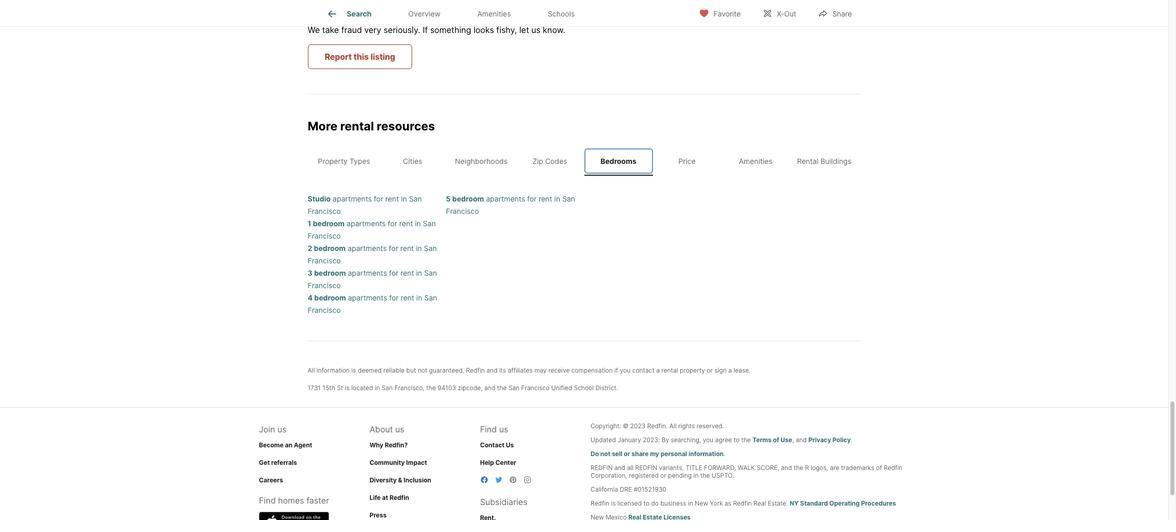 Task type: locate. For each thing, give the bounding box(es) containing it.
1 vertical spatial amenities tab
[[721, 148, 790, 174]]

bedroom right 3
[[314, 269, 346, 278]]

francisco up 1 bedroom
[[308, 207, 341, 216]]

or left pending
[[660, 472, 666, 480]]

1 vertical spatial tab list
[[308, 146, 861, 176]]

a right sign
[[728, 367, 732, 374]]

redfin right trademarks
[[884, 464, 902, 472]]

x-
[[777, 9, 784, 18]]

3 bedroom
[[308, 269, 346, 278]]

rental right more on the left of page
[[340, 119, 374, 133]]

information up 15th
[[317, 367, 350, 374]]

find us
[[480, 425, 508, 435]]

share
[[832, 9, 852, 18]]

0 horizontal spatial redfin
[[591, 464, 613, 472]]

is left licensed at the bottom right
[[611, 500, 616, 508]]

for for studio
[[374, 194, 383, 203]]

us up us
[[499, 425, 508, 435]]

is right st
[[345, 384, 350, 392]]

unified
[[551, 384, 572, 392]]

rent for 3 bedroom
[[401, 269, 414, 278]]

contact us button
[[480, 442, 514, 449]]

0 horizontal spatial amenities tab
[[459, 2, 529, 26]]

cities tab
[[378, 148, 447, 174]]

1 horizontal spatial information
[[689, 450, 724, 458]]

apartments right 2 bedroom
[[348, 244, 387, 253]]

price tab
[[653, 148, 721, 174]]

1 horizontal spatial you
[[703, 436, 713, 444]]

share button
[[809, 2, 861, 23]]

dre
[[620, 486, 632, 494]]

redfin pinterest image
[[509, 476, 517, 484]]

1731 15th st is located in san francisco, the 94103 zipcode, and the san francisco unified school district.
[[308, 384, 618, 392]]

0 vertical spatial tab list
[[308, 0, 601, 26]]

1 a from the left
[[656, 367, 660, 374]]

operating
[[829, 500, 860, 508]]

francisco down 3 bedroom
[[308, 281, 341, 290]]

agent
[[294, 442, 312, 449]]

copyright: © 2023 redfin. all rights reserved.
[[591, 422, 724, 430]]

title
[[686, 464, 702, 472]]

1 horizontal spatial .
[[851, 436, 853, 444]]

zipcode,
[[458, 384, 483, 392]]

something right if
[[430, 25, 471, 35]]

personal
[[661, 450, 687, 458]]

us for join us
[[277, 425, 287, 435]]

us for find us
[[499, 425, 508, 435]]

us right let
[[531, 25, 541, 35]]

redfin down share
[[635, 464, 657, 472]]

find up contact
[[480, 425, 497, 435]]

looks
[[473, 25, 494, 35]]

2 tab list from the top
[[308, 146, 861, 176]]

in for 5 bedroom
[[554, 194, 560, 203]]

of left the use
[[773, 436, 779, 444]]

join
[[259, 425, 275, 435]]

rental buildings
[[797, 157, 851, 165]]

0 horizontal spatial is
[[345, 384, 350, 392]]

not right do
[[600, 450, 610, 458]]

in for 2 bedroom
[[416, 244, 422, 253]]

1 vertical spatial not
[[600, 450, 610, 458]]

0 vertical spatial something
[[327, 4, 376, 15]]

1 vertical spatial information
[[689, 450, 724, 458]]

help center button
[[480, 459, 516, 467]]

get referrals button
[[259, 459, 297, 467]]

a
[[656, 367, 660, 374], [728, 367, 732, 374]]

by
[[662, 436, 669, 444]]

us right join
[[277, 425, 287, 435]]

rent for 5 bedroom
[[539, 194, 552, 203]]

rent for 2 bedroom
[[400, 244, 414, 253]]

0 horizontal spatial to
[[644, 500, 649, 508]]

studio
[[308, 194, 331, 203]]

1
[[308, 219, 311, 228]]

1 horizontal spatial not
[[600, 450, 610, 458]]

apartments right 5 bedroom
[[486, 194, 525, 203]]

rental left property
[[661, 367, 678, 374]]

pending
[[668, 472, 692, 480]]

1 tab list from the top
[[308, 0, 601, 26]]

apartments for rent in san francisco
[[308, 194, 422, 216], [446, 194, 575, 216], [308, 219, 436, 240], [308, 244, 437, 265], [308, 269, 437, 290], [308, 294, 437, 315]]

us up redfin?
[[395, 425, 404, 435]]

updated
[[591, 436, 616, 444]]

do not sell or share my personal information link
[[591, 450, 724, 458]]

diversity & inclusion
[[370, 477, 431, 484]]

apartments for 2 bedroom
[[348, 244, 387, 253]]

redfin right "as"
[[733, 500, 752, 508]]

favorite
[[714, 9, 741, 18]]

apartments right studio
[[333, 194, 372, 203]]

sell
[[612, 450, 622, 458]]

5
[[446, 194, 451, 203]]

0 horizontal spatial or
[[624, 450, 630, 458]]

1 vertical spatial all
[[669, 422, 677, 430]]

2 vertical spatial is
[[611, 500, 616, 508]]

center
[[495, 459, 516, 467]]

you right if
[[620, 367, 630, 374]]

diversity
[[370, 477, 397, 484]]

all up 1731
[[308, 367, 315, 374]]

2 horizontal spatial is
[[611, 500, 616, 508]]

bedroom right the 4
[[314, 294, 346, 302]]

is left deemed
[[351, 367, 356, 374]]

bedroom right 1
[[313, 219, 345, 228]]

help
[[480, 459, 494, 467]]

0 vertical spatial .
[[851, 436, 853, 444]]

all
[[308, 367, 315, 374], [669, 422, 677, 430]]

find for find homes faster
[[259, 496, 276, 506]]

francisco down 2 bedroom
[[308, 256, 341, 265]]

and left all
[[614, 464, 625, 472]]

located
[[351, 384, 373, 392]]

something up fraud on the top of the page
[[327, 4, 376, 15]]

find
[[480, 425, 497, 435], [259, 496, 276, 506]]

and
[[486, 367, 497, 374], [484, 384, 495, 392], [796, 436, 807, 444], [614, 464, 625, 472], [781, 464, 792, 472]]

property
[[680, 367, 705, 374]]

0 horizontal spatial all
[[308, 367, 315, 374]]

apartments for 4 bedroom
[[348, 294, 387, 302]]

0 horizontal spatial something
[[327, 4, 376, 15]]

2023
[[630, 422, 646, 430]]

guaranteed.
[[429, 367, 464, 374]]

at
[[382, 494, 388, 502]]

1 vertical spatial you
[[703, 436, 713, 444]]

diversity & inclusion button
[[370, 477, 431, 484]]

get referrals
[[259, 459, 297, 467]]

0 vertical spatial find
[[480, 425, 497, 435]]

rent for 1 bedroom
[[399, 219, 413, 228]]

codes
[[545, 157, 567, 165]]

0 horizontal spatial a
[[656, 367, 660, 374]]

not right but
[[418, 367, 427, 374]]

1 vertical spatial rental
[[661, 367, 678, 374]]

apartments for 3 bedroom
[[348, 269, 387, 278]]

bedroom for 2 bedroom
[[314, 244, 346, 253]]

subsidiaries
[[480, 497, 527, 508]]

find homes faster
[[259, 496, 329, 506]]

in inside the redfin and all redfin variants, title forward, walk score, and the r logos, are trademarks of redfin corporation, registered or pending in the uspto.
[[694, 472, 699, 480]]

information up title
[[689, 450, 724, 458]]

favorite button
[[690, 2, 749, 23]]

0 vertical spatial rental
[[340, 119, 374, 133]]

0 vertical spatial to
[[734, 436, 739, 444]]

2 vertical spatial or
[[660, 472, 666, 480]]

not
[[418, 367, 427, 374], [600, 450, 610, 458]]

us
[[531, 25, 541, 35], [277, 425, 287, 435], [395, 425, 404, 435], [499, 425, 508, 435]]

in for 4 bedroom
[[416, 294, 422, 302]]

0 horizontal spatial rental
[[340, 119, 374, 133]]

for for 3 bedroom
[[389, 269, 398, 278]]

apartments for studio
[[333, 194, 372, 203]]

1 horizontal spatial find
[[480, 425, 497, 435]]

logos,
[[811, 464, 828, 472]]

redfin instagram image
[[523, 476, 532, 484]]

francisco down 4 bedroom
[[308, 306, 341, 315]]

a right "contact" at bottom right
[[656, 367, 660, 374]]

1 vertical spatial amenities
[[739, 157, 772, 165]]

1 horizontal spatial redfin
[[635, 464, 657, 472]]

property types tab
[[310, 148, 378, 174]]

us
[[506, 442, 514, 449]]

x-out
[[777, 9, 796, 18]]

tab list containing search
[[308, 0, 601, 26]]

1731
[[308, 384, 321, 392]]

1 horizontal spatial of
[[876, 464, 882, 472]]

0 horizontal spatial information
[[317, 367, 350, 374]]

0 vertical spatial is
[[351, 367, 356, 374]]

homes
[[278, 496, 304, 506]]

procedures
[[861, 500, 896, 508]]

1 vertical spatial of
[[876, 464, 882, 472]]

rights
[[678, 422, 695, 430]]

1 vertical spatial .
[[724, 450, 725, 458]]

0 horizontal spatial of
[[773, 436, 779, 444]]

bedroom right '5'
[[452, 194, 484, 203]]

redfin right at
[[390, 494, 409, 502]]

california
[[591, 486, 618, 494]]

you down reserved.
[[703, 436, 713, 444]]

the
[[426, 384, 436, 392], [497, 384, 507, 392], [741, 436, 751, 444], [794, 464, 803, 472], [700, 472, 710, 480]]

trademarks
[[841, 464, 874, 472]]

to right agree
[[734, 436, 739, 444]]

apartments right 4 bedroom
[[348, 294, 387, 302]]

francisco down 1 bedroom
[[308, 232, 341, 240]]

contact us
[[480, 442, 514, 449]]

apartments right 1 bedroom
[[347, 219, 386, 228]]

as
[[725, 500, 731, 508]]

january
[[618, 436, 641, 444]]

bedroom right 2
[[314, 244, 346, 253]]

overview tab
[[390, 2, 459, 26]]

redfin
[[591, 464, 613, 472], [635, 464, 657, 472]]

#01521930
[[634, 486, 666, 494]]

san for 3 bedroom
[[424, 269, 437, 278]]

redfin up zipcode, at the left bottom of page
[[466, 367, 485, 374]]

and right score,
[[781, 464, 792, 472]]

all left rights
[[669, 422, 677, 430]]

0 horizontal spatial find
[[259, 496, 276, 506]]

francisco for 3 bedroom
[[308, 281, 341, 290]]

the down the its
[[497, 384, 507, 392]]

1 vertical spatial something
[[430, 25, 471, 35]]

francisco down 5 bedroom
[[446, 207, 479, 216]]

and left the its
[[486, 367, 497, 374]]

2 horizontal spatial or
[[707, 367, 713, 374]]

amenities tab
[[459, 2, 529, 26], [721, 148, 790, 174]]

find down careers
[[259, 496, 276, 506]]

0 vertical spatial not
[[418, 367, 427, 374]]

san for 1 bedroom
[[423, 219, 436, 228]]

agree
[[715, 436, 732, 444]]

rent for 4 bedroom
[[401, 294, 414, 302]]

0 vertical spatial information
[[317, 367, 350, 374]]

bedroom
[[452, 194, 484, 203], [313, 219, 345, 228], [314, 244, 346, 253], [314, 269, 346, 278], [314, 294, 346, 302]]

information
[[317, 367, 350, 374], [689, 450, 724, 458]]

1 horizontal spatial all
[[669, 422, 677, 430]]

property
[[318, 157, 348, 165]]

terms
[[753, 436, 772, 444]]

redfin down do
[[591, 464, 613, 472]]

if
[[423, 25, 428, 35]]

impact
[[406, 459, 427, 467]]

1 vertical spatial or
[[624, 450, 630, 458]]

. up trademarks
[[851, 436, 853, 444]]

the left uspto.
[[700, 472, 710, 480]]

to left do
[[644, 500, 649, 508]]

1 horizontal spatial a
[[728, 367, 732, 374]]

0 vertical spatial amenities tab
[[459, 2, 529, 26]]

apartments right 3 bedroom
[[348, 269, 387, 278]]

rental
[[340, 119, 374, 133], [661, 367, 678, 374]]

0 horizontal spatial you
[[620, 367, 630, 374]]

1 horizontal spatial or
[[660, 472, 666, 480]]

or right sell on the bottom
[[624, 450, 630, 458]]

1 horizontal spatial amenities tab
[[721, 148, 790, 174]]

apartments for rent in san francisco for 4 bedroom
[[308, 294, 437, 315]]

terms of use link
[[753, 436, 792, 444]]

0 horizontal spatial amenities
[[477, 9, 511, 18]]

an
[[285, 442, 292, 449]]

for for 4 bedroom
[[389, 294, 399, 302]]

or left sign
[[707, 367, 713, 374]]

rental buildings tab
[[790, 148, 859, 174]]

bedroom for 4 bedroom
[[314, 294, 346, 302]]

report
[[325, 51, 352, 62]]

wrong?
[[378, 4, 412, 15]]

redfin twitter image
[[495, 476, 503, 484]]

. down agree
[[724, 450, 725, 458]]

1 vertical spatial to
[[644, 500, 649, 508]]

of right trademarks
[[876, 464, 882, 472]]

life
[[370, 494, 381, 502]]

san for studio
[[409, 194, 422, 203]]

1 vertical spatial find
[[259, 496, 276, 506]]

1 redfin from the left
[[591, 464, 613, 472]]

1 vertical spatial is
[[345, 384, 350, 392]]

price
[[678, 157, 696, 165]]

0 vertical spatial all
[[308, 367, 315, 374]]

san
[[409, 194, 422, 203], [562, 194, 575, 203], [423, 219, 436, 228], [424, 244, 437, 253], [424, 269, 437, 278], [424, 294, 437, 302], [382, 384, 393, 392], [508, 384, 519, 392]]

types
[[350, 157, 370, 165]]

in for 3 bedroom
[[416, 269, 422, 278]]

tab list
[[308, 0, 601, 26], [308, 146, 861, 176]]



Task type: describe. For each thing, give the bounding box(es) containing it.
redfin?
[[385, 442, 408, 449]]

francisco for 1 bedroom
[[308, 232, 341, 240]]

san for 4 bedroom
[[424, 294, 437, 302]]

redfin inside the redfin and all redfin variants, title forward, walk score, and the r logos, are trademarks of redfin corporation, registered or pending in the uspto.
[[884, 464, 902, 472]]

why
[[370, 442, 383, 449]]

know.
[[543, 25, 565, 35]]

walk
[[738, 464, 755, 472]]

0 vertical spatial or
[[707, 367, 713, 374]]

may
[[534, 367, 547, 374]]

new
[[695, 500, 708, 508]]

buildings
[[821, 157, 851, 165]]

in for studio
[[401, 194, 407, 203]]

5 bedroom
[[446, 194, 484, 203]]

standard
[[800, 500, 828, 508]]

forward,
[[704, 464, 736, 472]]

searching,
[[671, 436, 701, 444]]

see something wrong?
[[308, 4, 412, 15]]

life at redfin button
[[370, 494, 409, 502]]

real
[[754, 500, 766, 508]]

all information is deemed reliable but not guaranteed. redfin and its affiliates may receive compensation if you contact a rental property or sign a lease.
[[308, 367, 751, 374]]

fraud
[[341, 25, 362, 35]]

listing
[[371, 51, 395, 62]]

community
[[370, 459, 405, 467]]

st
[[337, 384, 343, 392]]

about
[[370, 425, 393, 435]]

schools tab
[[529, 2, 593, 26]]

referrals
[[271, 459, 297, 467]]

&
[[398, 477, 402, 484]]

more rental resources
[[308, 119, 435, 133]]

ny
[[790, 500, 799, 508]]

lease.
[[734, 367, 751, 374]]

score,
[[757, 464, 779, 472]]

let
[[519, 25, 529, 35]]

x-out button
[[754, 2, 805, 23]]

privacy policy link
[[808, 436, 851, 444]]

redfin facebook image
[[480, 476, 488, 484]]

neighborhoods
[[455, 157, 508, 165]]

help center
[[480, 459, 516, 467]]

report this listing button
[[308, 44, 412, 69]]

rent for studio
[[385, 194, 399, 203]]

careers button
[[259, 477, 283, 484]]

corporation,
[[591, 472, 627, 480]]

francisco for 2 bedroom
[[308, 256, 341, 265]]

press
[[370, 512, 387, 519]]

san for 2 bedroom
[[424, 244, 437, 253]]

francisco for 5 bedroom
[[446, 207, 479, 216]]

reserved.
[[697, 422, 724, 430]]

bedroom for 1 bedroom
[[313, 219, 345, 228]]

,
[[792, 436, 794, 444]]

1 horizontal spatial to
[[734, 436, 739, 444]]

cities
[[403, 157, 422, 165]]

bedroom for 3 bedroom
[[314, 269, 346, 278]]

the left terms
[[741, 436, 751, 444]]

2023:
[[643, 436, 660, 444]]

1 horizontal spatial is
[[351, 367, 356, 374]]

find for find us
[[480, 425, 497, 435]]

california dre #01521930
[[591, 486, 666, 494]]

francisco down may
[[521, 384, 550, 392]]

contact
[[632, 367, 654, 374]]

apartments for rent in san francisco for 3 bedroom
[[308, 269, 437, 290]]

this
[[354, 51, 369, 62]]

in for 1 bedroom
[[415, 219, 421, 228]]

deemed
[[358, 367, 382, 374]]

property types
[[318, 157, 370, 165]]

2 redfin from the left
[[635, 464, 657, 472]]

2
[[308, 244, 312, 253]]

of inside the redfin and all redfin variants, title forward, walk score, and the r logos, are trademarks of redfin corporation, registered or pending in the uspto.
[[876, 464, 882, 472]]

tab list containing property types
[[308, 146, 861, 176]]

1 horizontal spatial rental
[[661, 367, 678, 374]]

and right the ,
[[796, 436, 807, 444]]

zip codes tab
[[516, 148, 584, 174]]

do
[[651, 500, 659, 508]]

0 vertical spatial you
[[620, 367, 630, 374]]

apartments for rent in san francisco for 1 bedroom
[[308, 219, 436, 240]]

15th
[[323, 384, 335, 392]]

are
[[830, 464, 839, 472]]

neighborhoods tab
[[447, 148, 516, 174]]

us for about us
[[395, 425, 404, 435]]

and right zipcode, at the left bottom of page
[[484, 384, 495, 392]]

apartments for rent in san francisco for 5 bedroom
[[446, 194, 575, 216]]

report this listing
[[325, 51, 395, 62]]

or inside the redfin and all redfin variants, title forward, walk score, and the r logos, are trademarks of redfin corporation, registered or pending in the uspto.
[[660, 472, 666, 480]]

receive
[[548, 367, 570, 374]]

apartments for rent in san francisco for 2 bedroom
[[308, 244, 437, 265]]

the left 94103
[[426, 384, 436, 392]]

join us
[[259, 425, 287, 435]]

schools
[[548, 9, 575, 18]]

0 vertical spatial amenities
[[477, 9, 511, 18]]

redfin.
[[647, 422, 668, 430]]

see
[[308, 4, 325, 15]]

become an agent
[[259, 442, 312, 449]]

apartments for rent in san francisco for studio
[[308, 194, 422, 216]]

©
[[623, 422, 628, 430]]

download the redfin app on the apple app store image
[[259, 512, 329, 520]]

compensation
[[571, 367, 613, 374]]

share
[[632, 450, 649, 458]]

for for 2 bedroom
[[389, 244, 398, 253]]

contact
[[480, 442, 504, 449]]

4
[[308, 294, 313, 302]]

r
[[805, 464, 809, 472]]

get
[[259, 459, 270, 467]]

0 vertical spatial of
[[773, 436, 779, 444]]

1 horizontal spatial something
[[430, 25, 471, 35]]

2 bedroom
[[308, 244, 346, 253]]

apartments for 5 bedroom
[[486, 194, 525, 203]]

zip
[[533, 157, 543, 165]]

bedroom for 5 bedroom
[[452, 194, 484, 203]]

0 horizontal spatial not
[[418, 367, 427, 374]]

ny standard operating procedures link
[[790, 500, 896, 508]]

2 a from the left
[[728, 367, 732, 374]]

rental
[[797, 157, 819, 165]]

york
[[710, 500, 723, 508]]

my
[[650, 450, 659, 458]]

the left r
[[794, 464, 803, 472]]

bedrooms
[[600, 157, 636, 165]]

bedrooms tab
[[584, 148, 653, 174]]

inclusion
[[404, 477, 431, 484]]

for for 5 bedroom
[[527, 194, 537, 203]]

rental inside heading
[[340, 119, 374, 133]]

san for 5 bedroom
[[562, 194, 575, 203]]

francisco for studio
[[308, 207, 341, 216]]

3
[[308, 269, 312, 278]]

reliable
[[383, 367, 405, 374]]

1 horizontal spatial amenities
[[739, 157, 772, 165]]

privacy
[[808, 436, 831, 444]]

more rental resources heading
[[308, 119, 861, 146]]

take
[[322, 25, 339, 35]]

apartments for 1 bedroom
[[347, 219, 386, 228]]

for for 1 bedroom
[[388, 219, 397, 228]]

0 horizontal spatial .
[[724, 450, 725, 458]]

its
[[499, 367, 506, 374]]

francisco for 4 bedroom
[[308, 306, 341, 315]]

redfin down california
[[591, 500, 609, 508]]

we
[[308, 25, 320, 35]]



Task type: vqa. For each thing, say whether or not it's contained in the screenshot.
Oct 31 Button
no



